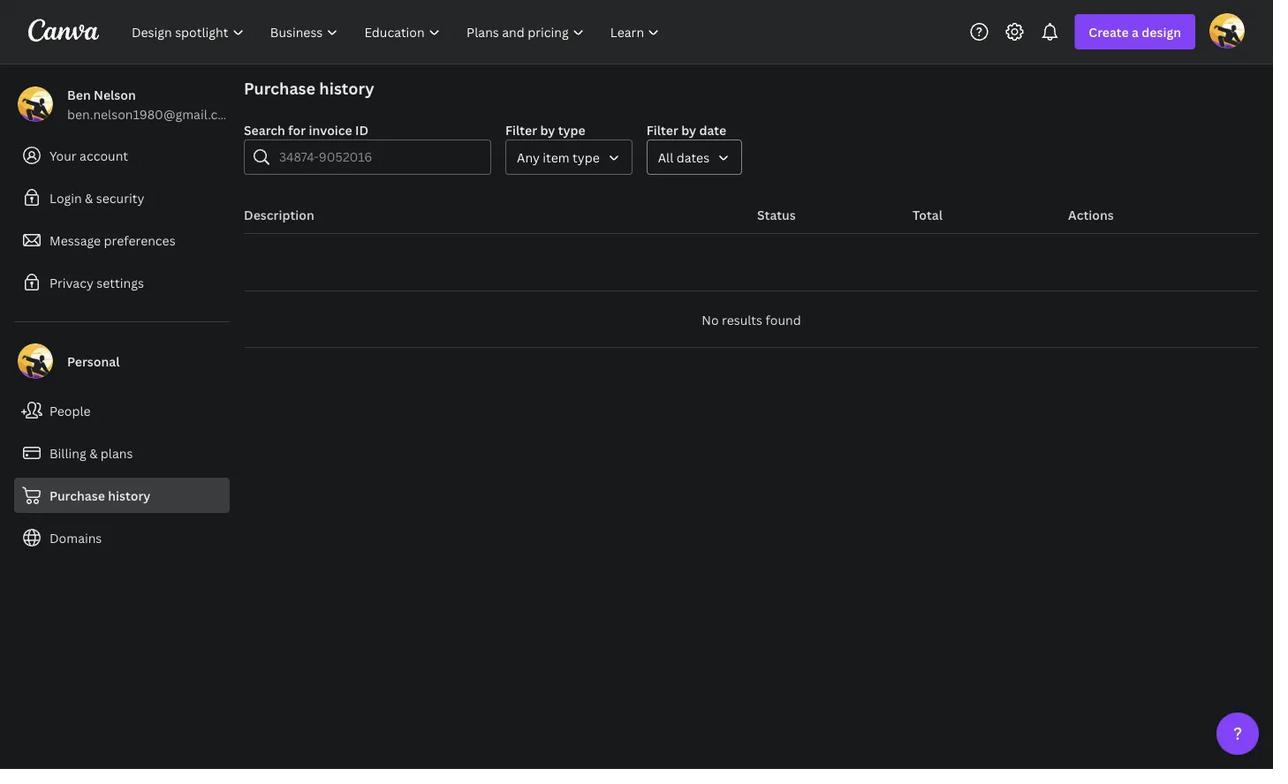 Task type: describe. For each thing, give the bounding box(es) containing it.
billing
[[49, 445, 86, 462]]

results
[[722, 312, 763, 328]]

date
[[700, 122, 727, 138]]

filter by type
[[506, 122, 586, 138]]

by for date
[[682, 122, 697, 138]]

nelson
[[94, 86, 136, 103]]

login & security link
[[14, 180, 230, 216]]

actions
[[1069, 206, 1114, 223]]

privacy settings
[[49, 274, 144, 291]]

privacy settings link
[[14, 265, 230, 301]]

no
[[702, 312, 719, 328]]

1 vertical spatial purchase history
[[49, 487, 151, 504]]

message preferences
[[49, 232, 176, 249]]

login & security
[[49, 190, 144, 206]]

invoice
[[309, 122, 352, 138]]

search
[[244, 122, 285, 138]]

status
[[757, 206, 796, 223]]

account
[[80, 147, 128, 164]]

filter for filter by date
[[647, 122, 679, 138]]

message preferences link
[[14, 223, 230, 258]]

create
[[1089, 23, 1129, 40]]

& for login
[[85, 190, 93, 206]]

type for filter by type
[[558, 122, 586, 138]]

settings
[[97, 274, 144, 291]]

All dates button
[[647, 140, 743, 175]]

0 horizontal spatial history
[[108, 487, 151, 504]]

create a design
[[1089, 23, 1182, 40]]

Any item type button
[[506, 140, 633, 175]]

1 horizontal spatial purchase history
[[244, 77, 374, 99]]

your account
[[49, 147, 128, 164]]

people link
[[14, 393, 230, 429]]

people
[[49, 403, 91, 419]]

1 vertical spatial purchase
[[49, 487, 105, 504]]

security
[[96, 190, 144, 206]]

any
[[517, 149, 540, 166]]

found
[[766, 312, 801, 328]]

ben.nelson1980@gmail.com
[[67, 106, 237, 122]]

Search for invoice ID text field
[[279, 141, 480, 174]]

billing & plans
[[49, 445, 133, 462]]



Task type: vqa. For each thing, say whether or not it's contained in the screenshot.
Your account
yes



Task type: locate. For each thing, give the bounding box(es) containing it.
top level navigation element
[[120, 14, 675, 49]]

&
[[85, 190, 93, 206], [89, 445, 98, 462]]

id
[[355, 122, 369, 138]]

filter for filter by type
[[506, 122, 537, 138]]

0 horizontal spatial purchase history
[[49, 487, 151, 504]]

type for any item type
[[573, 149, 600, 166]]

0 vertical spatial purchase history
[[244, 77, 374, 99]]

purchase history
[[244, 77, 374, 99], [49, 487, 151, 504]]

purchase history down billing & plans
[[49, 487, 151, 504]]

history down billing & plans link
[[108, 487, 151, 504]]

1 horizontal spatial by
[[682, 122, 697, 138]]

filter up all
[[647, 122, 679, 138]]

0 vertical spatial purchase
[[244, 77, 316, 99]]

no results found
[[702, 312, 801, 328]]

type
[[558, 122, 586, 138], [573, 149, 600, 166]]

1 horizontal spatial filter
[[647, 122, 679, 138]]

total
[[913, 206, 943, 223]]

purchase history link
[[14, 478, 230, 514]]

your account link
[[14, 138, 230, 173]]

purchase history up search for invoice id
[[244, 77, 374, 99]]

0 horizontal spatial purchase
[[49, 487, 105, 504]]

domains link
[[14, 521, 230, 556]]

0 horizontal spatial by
[[540, 122, 555, 138]]

0 horizontal spatial filter
[[506, 122, 537, 138]]

1 by from the left
[[540, 122, 555, 138]]

& left plans
[[89, 445, 98, 462]]

& for billing
[[89, 445, 98, 462]]

description
[[244, 206, 314, 223]]

0 vertical spatial history
[[319, 77, 374, 99]]

login
[[49, 190, 82, 206]]

history
[[319, 77, 374, 99], [108, 487, 151, 504]]

purchase up 'domains'
[[49, 487, 105, 504]]

purchase
[[244, 77, 316, 99], [49, 487, 105, 504]]

& right login
[[85, 190, 93, 206]]

dates
[[677, 149, 710, 166]]

for
[[288, 122, 306, 138]]

ben nelson image
[[1210, 13, 1245, 48]]

filter
[[506, 122, 537, 138], [647, 122, 679, 138]]

personal
[[67, 353, 120, 370]]

design
[[1142, 23, 1182, 40]]

create a design button
[[1075, 14, 1196, 49]]

any item type
[[517, 149, 600, 166]]

1 vertical spatial history
[[108, 487, 151, 504]]

filter by date
[[647, 122, 727, 138]]

2 by from the left
[[682, 122, 697, 138]]

your
[[49, 147, 77, 164]]

all
[[658, 149, 674, 166]]

type right item
[[573, 149, 600, 166]]

type up 'any item type' button
[[558, 122, 586, 138]]

type inside button
[[573, 149, 600, 166]]

privacy
[[49, 274, 94, 291]]

1 horizontal spatial purchase
[[244, 77, 316, 99]]

by for type
[[540, 122, 555, 138]]

filter up any
[[506, 122, 537, 138]]

by
[[540, 122, 555, 138], [682, 122, 697, 138]]

2 filter from the left
[[647, 122, 679, 138]]

all dates
[[658, 149, 710, 166]]

plans
[[101, 445, 133, 462]]

ben nelson ben.nelson1980@gmail.com
[[67, 86, 237, 122]]

search for invoice id
[[244, 122, 369, 138]]

1 vertical spatial type
[[573, 149, 600, 166]]

1 vertical spatial &
[[89, 445, 98, 462]]

by left the date
[[682, 122, 697, 138]]

0 vertical spatial &
[[85, 190, 93, 206]]

ben
[[67, 86, 91, 103]]

1 filter from the left
[[506, 122, 537, 138]]

by up item
[[540, 122, 555, 138]]

billing & plans link
[[14, 436, 230, 471]]

0 vertical spatial type
[[558, 122, 586, 138]]

domains
[[49, 530, 102, 547]]

a
[[1132, 23, 1139, 40]]

item
[[543, 149, 570, 166]]

history up id
[[319, 77, 374, 99]]

1 horizontal spatial history
[[319, 77, 374, 99]]

purchase up search
[[244, 77, 316, 99]]

preferences
[[104, 232, 176, 249]]

message
[[49, 232, 101, 249]]



